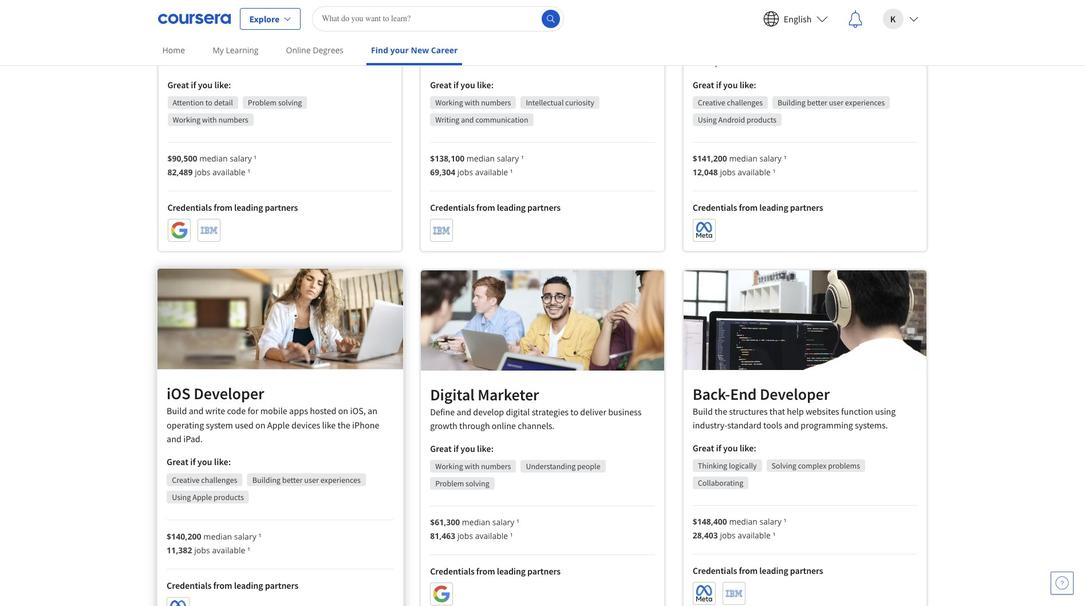 Task type: describe. For each thing, give the bounding box(es) containing it.
an
[[367, 405, 377, 417]]

1 vertical spatial android
[[875, 42, 905, 54]]

median for data analyst
[[199, 153, 228, 164]]

attention to detail
[[173, 97, 233, 108]]

median for android developer
[[729, 153, 758, 164]]

developer inside back-end developer build the structures that help websites function using industry-standard tools and programming systems.
[[760, 384, 830, 404]]

communication
[[476, 115, 528, 125]]

collaborating
[[698, 478, 744, 488]]

median for back-end developer
[[729, 516, 758, 527]]

solving
[[772, 461, 797, 471]]

industry-
[[693, 419, 728, 431]]

with for digital
[[465, 461, 480, 472]]

informed inside data analyst collect, organize, and transform data to make informed decisions.
[[343, 42, 378, 54]]

back-
[[693, 384, 730, 404]]

2 vertical spatial android
[[719, 114, 745, 125]]

intellectual curiosity
[[526, 98, 594, 108]]

analyze
[[475, 43, 504, 54]]

building for android developer
[[778, 97, 806, 107]]

career
[[431, 45, 458, 56]]

1 vertical spatial with
[[202, 114, 217, 125]]

thinking logically
[[698, 461, 757, 471]]

and down operating at left
[[166, 433, 181, 445]]

using android products
[[698, 114, 777, 125]]

from for ios developer
[[213, 580, 232, 591]]

from for digital marketer
[[477, 566, 495, 577]]

and inside data scientist extract and analyze data to make informed business decisions.
[[458, 43, 473, 54]]

extract
[[430, 43, 457, 54]]

great for digital marketer
[[430, 443, 452, 454]]

0 horizontal spatial solving
[[278, 97, 302, 108]]

available for data analyst
[[213, 167, 245, 177]]

system
[[206, 419, 233, 431]]

home
[[162, 45, 185, 56]]

mobile for ios developer
[[260, 405, 287, 417]]

$141,200
[[693, 153, 727, 164]]

experiences for ios developer
[[320, 475, 361, 485]]

like: for android developer
[[740, 79, 757, 90]]

products for android
[[747, 114, 777, 125]]

ios developer build and write code for mobile apps hosted on ios, an operating system used on apple devices like the iphone and ipad.
[[166, 383, 379, 445]]

creative challenges for ios
[[172, 475, 237, 485]]

make inside data analyst collect, organize, and transform data to make informed decisions.
[[320, 42, 341, 54]]

working with numbers for data
[[435, 98, 511, 108]]

credentials from leading partners for back-end developer
[[693, 565, 824, 576]]

complex
[[798, 461, 827, 471]]

make inside data scientist extract and analyze data to make informed business decisions.
[[534, 43, 556, 54]]

websites
[[806, 406, 840, 417]]

you for ios developer
[[197, 456, 212, 468]]

organize,
[[198, 42, 233, 54]]

learning
[[226, 45, 259, 56]]

define
[[430, 406, 455, 418]]

android developer build and write code for mobile apps hosted on android smartphones and mobile tablets.
[[693, 20, 905, 67]]

explore
[[249, 13, 280, 24]]

$141,200 median salary ¹ 12,048 jobs available ¹
[[693, 153, 787, 177]]

data analyst collect, organize, and transform data to make informed decisions.
[[168, 20, 378, 67]]

challenges for android
[[727, 97, 763, 107]]

tools
[[764, 419, 783, 431]]

informed inside data scientist extract and analyze data to make informed business decisions.
[[557, 43, 593, 54]]

data for data analyst
[[168, 20, 199, 41]]

$148,400
[[693, 516, 727, 527]]

channels.
[[518, 420, 555, 432]]

products for ios
[[213, 492, 244, 502]]

if for back-end developer
[[716, 442, 722, 454]]

for for android developer
[[773, 42, 784, 54]]

with for data
[[465, 98, 480, 108]]

people
[[577, 461, 601, 472]]

$90,500 median salary ¹ 82,489 jobs available ¹
[[168, 153, 257, 177]]

credentials for digital marketer
[[430, 566, 475, 577]]

english button
[[754, 0, 837, 37]]

code for ios
[[227, 405, 246, 417]]

and up operating at left
[[189, 405, 203, 417]]

mobile for android developer
[[786, 42, 813, 54]]

leading for data scientist
[[497, 202, 526, 213]]

0 horizontal spatial apple
[[192, 492, 212, 502]]

developer for ios developer
[[193, 383, 264, 404]]

$61,300 median salary ¹ 81,463 jobs available ¹
[[430, 517, 519, 542]]

k
[[891, 13, 896, 24]]

$148,400 median salary ¹ 28,403 jobs available ¹
[[693, 516, 787, 541]]

69,304
[[430, 167, 456, 178]]

$61,300
[[430, 517, 460, 528]]

you for digital marketer
[[461, 443, 475, 454]]

build inside back-end developer build the structures that help websites function using industry-standard tools and programming systems.
[[693, 406, 713, 417]]

1 vertical spatial working
[[173, 114, 201, 125]]

scientist
[[465, 21, 524, 41]]

online degrees link
[[282, 37, 348, 63]]

used
[[235, 419, 253, 431]]

structures
[[729, 406, 768, 417]]

0 horizontal spatial on
[[255, 419, 265, 431]]

attention
[[173, 97, 204, 108]]

creative challenges for android
[[698, 97, 763, 107]]

growth
[[430, 420, 458, 432]]

degrees
[[313, 45, 344, 56]]

leading for back-end developer
[[760, 565, 789, 576]]

deliver
[[580, 406, 607, 418]]

81,463
[[430, 531, 456, 542]]

digital marketer image
[[421, 271, 664, 371]]

numbers for digital marketer
[[481, 461, 511, 472]]

data inside data analyst collect, organize, and transform data to make informed decisions.
[[291, 42, 309, 54]]

if for data scientist
[[454, 79, 459, 91]]

my learning link
[[208, 37, 263, 63]]

home link
[[158, 37, 190, 63]]

data scientist image
[[421, 0, 664, 7]]

analyst
[[202, 20, 253, 41]]

credentials from leading partners for android developer
[[693, 201, 824, 213]]

great if you like: for android developer
[[693, 79, 757, 90]]

online
[[492, 420, 516, 432]]

ios
[[166, 383, 190, 404]]

credentials for android developer
[[693, 201, 737, 213]]

like: for ios developer
[[214, 456, 231, 468]]

28,403
[[693, 530, 718, 541]]

working for data
[[435, 98, 463, 108]]

using
[[875, 406, 896, 417]]

building better user experiences for android developer
[[778, 97, 885, 107]]

partners for back-end developer
[[790, 565, 824, 576]]

programming
[[801, 419, 853, 431]]

available for android developer
[[738, 166, 771, 177]]

logically
[[729, 461, 757, 471]]

ipad.
[[183, 433, 202, 445]]

great for android developer
[[693, 79, 715, 90]]

tablets.
[[791, 56, 819, 67]]

my
[[213, 45, 224, 56]]

like: for data analyst
[[214, 79, 231, 90]]

online degrees
[[286, 45, 344, 56]]

available for data scientist
[[475, 167, 508, 178]]

1 vertical spatial mobile
[[762, 56, 789, 67]]

What do you want to learn? text field
[[312, 6, 564, 31]]

and inside back-end developer build the structures that help websites function using industry-standard tools and programming systems.
[[784, 419, 799, 431]]

build for android
[[693, 42, 713, 54]]

to inside data scientist extract and analyze data to make informed business decisions.
[[525, 43, 533, 54]]

strategies
[[532, 406, 569, 418]]

your
[[390, 45, 409, 56]]

credentials from leading partners for digital marketer
[[430, 566, 561, 577]]

find your new career
[[371, 45, 458, 56]]

available for ios developer
[[212, 545, 245, 556]]

credentials from leading partners for data analyst
[[168, 202, 298, 213]]

operating
[[166, 419, 204, 431]]

creative for android
[[698, 97, 726, 107]]

82,489
[[168, 167, 193, 177]]

$140,200
[[166, 531, 201, 542]]

user for ios developer
[[304, 475, 319, 485]]

leading for ios developer
[[234, 580, 263, 591]]

devices
[[291, 419, 320, 431]]

jobs for ios developer
[[194, 545, 210, 556]]

credentials for ios developer
[[166, 580, 211, 591]]

end
[[730, 384, 757, 404]]

data scientist extract and analyze data to make informed business decisions.
[[430, 21, 628, 68]]

systems.
[[855, 419, 888, 431]]

great for ios developer
[[166, 456, 188, 468]]

jobs for data scientist
[[458, 167, 473, 178]]

jobs for android developer
[[720, 166, 736, 177]]

credentials for back-end developer
[[693, 565, 737, 576]]

great for back-end developer
[[693, 442, 715, 454]]

you for data analyst
[[198, 79, 213, 90]]

code for android
[[753, 42, 771, 54]]

problems
[[828, 461, 860, 471]]

if for digital marketer
[[454, 443, 459, 454]]

from for android developer
[[739, 201, 758, 213]]

like
[[322, 419, 336, 431]]



Task type: locate. For each thing, give the bounding box(es) containing it.
available inside "$61,300 median salary ¹ 81,463 jobs available ¹"
[[475, 531, 508, 542]]

better for ios developer
[[282, 475, 302, 485]]

0 vertical spatial with
[[465, 98, 480, 108]]

credentials down 11,382
[[166, 580, 211, 591]]

jobs inside $148,400 median salary ¹ 28,403 jobs available ¹
[[720, 530, 736, 541]]

writing
[[435, 115, 460, 125]]

for down english button
[[773, 42, 784, 54]]

code down english button
[[753, 42, 771, 54]]

working down attention
[[173, 114, 201, 125]]

leading for data analyst
[[234, 202, 263, 213]]

median
[[729, 153, 758, 164], [199, 153, 228, 164], [467, 153, 495, 164], [729, 516, 758, 527], [462, 517, 490, 528], [203, 531, 232, 542]]

business inside data scientist extract and analyze data to make informed business decisions.
[[595, 43, 628, 54]]

problem solving up $61,300 at the left bottom of page
[[435, 479, 490, 489]]

median inside $141,200 median salary ¹ 12,048 jobs available ¹
[[729, 153, 758, 164]]

0 vertical spatial experiences
[[845, 97, 885, 107]]

write inside ios developer build and write code for mobile apps hosted on ios, an operating system used on apple devices like the iphone and ipad.
[[205, 405, 225, 417]]

apple
[[267, 419, 289, 431], [192, 492, 212, 502]]

2 vertical spatial with
[[465, 461, 480, 472]]

0 horizontal spatial make
[[320, 42, 341, 54]]

problem right detail
[[248, 97, 277, 108]]

great if you like: up writing
[[430, 79, 494, 91]]

code inside ios developer build and write code for mobile apps hosted on ios, an operating system used on apple devices like the iphone and ipad.
[[227, 405, 246, 417]]

code inside android developer build and write code for mobile apps hosted on android smartphones and mobile tablets.
[[753, 42, 771, 54]]

1 vertical spatial building better user experiences
[[252, 475, 361, 485]]

you for data scientist
[[461, 79, 475, 91]]

creative up using apple products
[[172, 475, 199, 485]]

and right "smartphones"
[[746, 56, 760, 67]]

thinking
[[698, 461, 728, 471]]

1 vertical spatial for
[[247, 405, 258, 417]]

and right writing
[[461, 115, 474, 125]]

from down "$61,300 median salary ¹ 81,463 jobs available ¹" on the bottom
[[477, 566, 495, 577]]

0 horizontal spatial decisions.
[[168, 56, 206, 67]]

understanding
[[526, 461, 576, 472]]

from for back-end developer
[[739, 565, 758, 576]]

great down "smartphones"
[[693, 79, 715, 90]]

marketer
[[478, 385, 539, 405]]

1 vertical spatial apps
[[289, 405, 308, 417]]

great if you like: down "smartphones"
[[693, 79, 757, 90]]

1 horizontal spatial data
[[506, 43, 523, 54]]

1 vertical spatial code
[[227, 405, 246, 417]]

jobs right the 69,304
[[458, 167, 473, 178]]

working
[[435, 98, 463, 108], [173, 114, 201, 125], [435, 461, 463, 472]]

products up $140,200 median salary ¹ 11,382 jobs available ¹
[[213, 492, 244, 502]]

help
[[787, 406, 804, 417]]

salary inside $148,400 median salary ¹ 28,403 jobs available ¹
[[760, 516, 782, 527]]

1 horizontal spatial using
[[698, 114, 717, 125]]

to inside digital marketer define and develop digital strategies to deliver business growth through online channels.
[[571, 406, 579, 418]]

new
[[411, 45, 429, 56]]

0 vertical spatial problem solving
[[248, 97, 302, 108]]

1 horizontal spatial data
[[430, 21, 462, 41]]

1 vertical spatial apple
[[192, 492, 212, 502]]

curiosity
[[566, 98, 594, 108]]

decisions. inside data scientist extract and analyze data to make informed business decisions.
[[430, 56, 469, 68]]

1 horizontal spatial problem
[[435, 479, 464, 489]]

leading for android developer
[[760, 201, 789, 213]]

experiences for android developer
[[845, 97, 885, 107]]

android up "smartphones"
[[693, 20, 747, 41]]

jobs inside $138,100 median salary ¹ 69,304 jobs available ¹
[[458, 167, 473, 178]]

problem solving
[[248, 97, 302, 108], [435, 479, 490, 489]]

creative for ios
[[172, 475, 199, 485]]

problem
[[248, 97, 277, 108], [435, 479, 464, 489]]

for up used
[[247, 405, 258, 417]]

median inside $138,100 median salary ¹ 69,304 jobs available ¹
[[467, 153, 495, 164]]

great if you like: up thinking logically
[[693, 442, 757, 454]]

find your new career link
[[367, 37, 463, 65]]

business for data scientist
[[595, 43, 628, 54]]

building for ios developer
[[252, 475, 280, 485]]

0 vertical spatial code
[[753, 42, 771, 54]]

available right the 28,403
[[738, 530, 771, 541]]

like: for digital marketer
[[477, 443, 494, 454]]

0 horizontal spatial code
[[227, 405, 246, 417]]

0 vertical spatial on
[[863, 42, 873, 54]]

1 vertical spatial business
[[608, 406, 642, 418]]

median right $140,200
[[203, 531, 232, 542]]

great up attention
[[168, 79, 189, 90]]

0 vertical spatial solving
[[278, 97, 302, 108]]

if for android developer
[[716, 79, 722, 90]]

you down through
[[461, 443, 475, 454]]

android down 'k' at right
[[875, 42, 905, 54]]

leading down $140,200 median salary ¹ 11,382 jobs available ¹
[[234, 580, 263, 591]]

business for digital marketer
[[608, 406, 642, 418]]

leading for digital marketer
[[497, 566, 526, 577]]

you down ipad.
[[197, 456, 212, 468]]

2 vertical spatial working
[[435, 461, 463, 472]]

working with numbers for digital
[[435, 461, 511, 472]]

available right the 69,304
[[475, 167, 508, 178]]

available for digital marketer
[[475, 531, 508, 542]]

data left degrees
[[291, 42, 309, 54]]

1 horizontal spatial on
[[338, 405, 348, 417]]

challenges for ios
[[201, 475, 237, 485]]

1 vertical spatial on
[[338, 405, 348, 417]]

available inside $148,400 median salary ¹ 28,403 jobs available ¹
[[738, 530, 771, 541]]

informed
[[343, 42, 378, 54], [557, 43, 593, 54]]

make
[[320, 42, 341, 54], [534, 43, 556, 54]]

coursera image
[[158, 9, 231, 28]]

1 horizontal spatial building
[[778, 97, 806, 107]]

partners for ios developer
[[265, 580, 298, 591]]

through
[[459, 420, 490, 432]]

iphone
[[352, 419, 379, 431]]

digital
[[430, 385, 475, 405]]

building better user experiences for ios developer
[[252, 475, 361, 485]]

decisions.
[[168, 56, 206, 67], [430, 56, 469, 68]]

1 vertical spatial using
[[172, 492, 191, 502]]

1 vertical spatial better
[[282, 475, 302, 485]]

informed left your
[[343, 42, 378, 54]]

0 horizontal spatial apps
[[289, 405, 308, 417]]

jobs inside $140,200 median salary ¹ 11,382 jobs available ¹
[[194, 545, 210, 556]]

solving up "$61,300 median salary ¹ 81,463 jobs available ¹" on the bottom
[[466, 479, 490, 489]]

apps for android developer
[[814, 42, 833, 54]]

mobile inside ios developer build and write code for mobile apps hosted on ios, an operating system used on apple devices like the iphone and ipad.
[[260, 405, 287, 417]]

transform
[[252, 42, 290, 54]]

0 vertical spatial building
[[778, 97, 806, 107]]

partners for digital marketer
[[528, 566, 561, 577]]

jobs for digital marketer
[[458, 531, 473, 542]]

and inside data analyst collect, organize, and transform data to make informed decisions.
[[235, 42, 250, 54]]

jobs inside "$61,300 median salary ¹ 81,463 jobs available ¹"
[[458, 531, 473, 542]]

if down growth
[[454, 443, 459, 454]]

1 vertical spatial write
[[205, 405, 225, 417]]

1 vertical spatial creative
[[172, 475, 199, 485]]

jobs inside $141,200 median salary ¹ 12,048 jobs available ¹
[[720, 166, 736, 177]]

median for ios developer
[[203, 531, 232, 542]]

you
[[723, 79, 738, 90], [198, 79, 213, 90], [461, 79, 475, 91], [723, 442, 738, 454], [461, 443, 475, 454], [197, 456, 212, 468]]

apps inside ios developer build and write code for mobile apps hosted on ios, an operating system used on apple devices like the iphone and ipad.
[[289, 405, 308, 417]]

0 vertical spatial apps
[[814, 42, 833, 54]]

data inside data scientist extract and analyze data to make informed business decisions.
[[506, 43, 523, 54]]

apps for ios developer
[[289, 405, 308, 417]]

great down career
[[430, 79, 452, 91]]

$138,100
[[430, 153, 465, 164]]

building better user experiences
[[778, 97, 885, 107], [252, 475, 361, 485]]

salary inside $138,100 median salary ¹ 69,304 jobs available ¹
[[497, 153, 519, 164]]

on for ios developer
[[338, 405, 348, 417]]

jobs
[[720, 166, 736, 177], [195, 167, 210, 177], [458, 167, 473, 178], [720, 530, 736, 541], [458, 531, 473, 542], [194, 545, 210, 556]]

like: up "using android products" in the right of the page
[[740, 79, 757, 90]]

0 horizontal spatial better
[[282, 475, 302, 485]]

like:
[[740, 79, 757, 90], [214, 79, 231, 90], [477, 79, 494, 91], [740, 442, 757, 454], [477, 443, 494, 454], [214, 456, 231, 468]]

1 vertical spatial creative challenges
[[172, 475, 237, 485]]

build inside ios developer build and write code for mobile apps hosted on ios, an operating system used on apple devices like the iphone and ipad.
[[166, 405, 187, 417]]

0 vertical spatial apple
[[267, 419, 289, 431]]

0 horizontal spatial problem
[[248, 97, 277, 108]]

0 vertical spatial the
[[715, 406, 728, 417]]

leading down $138,100 median salary ¹ 69,304 jobs available ¹
[[497, 202, 526, 213]]

1 horizontal spatial better
[[807, 97, 828, 107]]

1 vertical spatial hosted
[[310, 405, 336, 417]]

median inside $148,400 median salary ¹ 28,403 jobs available ¹
[[729, 516, 758, 527]]

jobs right 11,382
[[194, 545, 210, 556]]

1 horizontal spatial for
[[773, 42, 784, 54]]

from for data scientist
[[477, 202, 495, 213]]

hosted inside ios developer build and write code for mobile apps hosted on ios, an operating system used on apple devices like the iphone and ipad.
[[310, 405, 336, 417]]

1 vertical spatial user
[[304, 475, 319, 485]]

smartphones
[[693, 56, 744, 67]]

great for data scientist
[[430, 79, 452, 91]]

on
[[863, 42, 873, 54], [338, 405, 348, 417], [255, 419, 265, 431]]

salary inside $141,200 median salary ¹ 12,048 jobs available ¹
[[760, 153, 782, 164]]

from for data analyst
[[214, 202, 233, 213]]

great if you like: for back-end developer
[[693, 442, 757, 454]]

salary for ios developer
[[234, 531, 256, 542]]

0 horizontal spatial hosted
[[310, 405, 336, 417]]

business
[[595, 43, 628, 54], [608, 406, 642, 418]]

0 vertical spatial using
[[698, 114, 717, 125]]

using up $140,200
[[172, 492, 191, 502]]

the inside ios developer build and write code for mobile apps hosted on ios, an operating system used on apple devices like the iphone and ipad.
[[337, 419, 350, 431]]

salary for android developer
[[760, 153, 782, 164]]

data
[[291, 42, 309, 54], [506, 43, 523, 54]]

the up industry- at the bottom right
[[715, 406, 728, 417]]

median right $138,100
[[467, 153, 495, 164]]

0 vertical spatial working with numbers
[[435, 98, 511, 108]]

using for android
[[698, 114, 717, 125]]

like: for data scientist
[[477, 79, 494, 91]]

0 vertical spatial android
[[693, 20, 747, 41]]

salary inside "$61,300 median salary ¹ 81,463 jobs available ¹"
[[493, 517, 515, 528]]

with down through
[[465, 461, 480, 472]]

creative challenges
[[698, 97, 763, 107], [172, 475, 237, 485]]

better for android developer
[[807, 97, 828, 107]]

jobs right 12,048
[[720, 166, 736, 177]]

partners for data scientist
[[528, 202, 561, 213]]

solving complex problems
[[772, 461, 860, 471]]

0 horizontal spatial informed
[[343, 42, 378, 54]]

jobs inside $90,500 median salary ¹ 82,489 jobs available ¹
[[195, 167, 210, 177]]

hosted inside android developer build and write code for mobile apps hosted on android smartphones and mobile tablets.
[[835, 42, 861, 54]]

median right the $148,400
[[729, 516, 758, 527]]

developer inside ios developer build and write code for mobile apps hosted on ios, an operating system used on apple devices like the iphone and ipad.
[[193, 383, 264, 404]]

business inside digital marketer define and develop digital strategies to deliver business growth through online channels.
[[608, 406, 642, 418]]

0 horizontal spatial for
[[247, 405, 258, 417]]

available for back-end developer
[[738, 530, 771, 541]]

leading down $148,400 median salary ¹ 28,403 jobs available ¹
[[760, 565, 789, 576]]

code up used
[[227, 405, 246, 417]]

if down ipad.
[[190, 456, 195, 468]]

$138,100 median salary ¹ 69,304 jobs available ¹
[[430, 153, 524, 178]]

my learning
[[213, 45, 259, 56]]

to inside data analyst collect, organize, and transform data to make informed decisions.
[[310, 42, 318, 54]]

1 vertical spatial building
[[252, 475, 280, 485]]

great down growth
[[430, 443, 452, 454]]

digital marketer define and develop digital strategies to deliver business growth through online channels.
[[430, 385, 642, 432]]

median for digital marketer
[[462, 517, 490, 528]]

credentials
[[693, 201, 737, 213], [168, 202, 212, 213], [430, 202, 475, 213], [693, 565, 737, 576], [430, 566, 475, 577], [166, 580, 211, 591]]

median inside $90,500 median salary ¹ 82,489 jobs available ¹
[[199, 153, 228, 164]]

2 vertical spatial working with numbers
[[435, 461, 511, 472]]

credentials from leading partners down $140,200 median salary ¹ 11,382 jobs available ¹
[[166, 580, 298, 591]]

great if you like: for data analyst
[[168, 79, 231, 90]]

apple inside ios developer build and write code for mobile apps hosted on ios, an operating system used on apple devices like the iphone and ipad.
[[267, 419, 289, 431]]

user for android developer
[[829, 97, 844, 107]]

credentials from leading partners for data scientist
[[430, 202, 561, 213]]

great if you like: for data scientist
[[430, 79, 494, 91]]

building better user experiences down devices
[[252, 475, 361, 485]]

1 horizontal spatial challenges
[[727, 97, 763, 107]]

developer up the help
[[760, 384, 830, 404]]

$140,200 median salary ¹ 11,382 jobs available ¹
[[166, 531, 261, 556]]

apps up tablets.
[[814, 42, 833, 54]]

the right like
[[337, 419, 350, 431]]

0 horizontal spatial problem solving
[[248, 97, 302, 108]]

1 horizontal spatial problem solving
[[435, 479, 490, 489]]

1 vertical spatial solving
[[466, 479, 490, 489]]

numbers
[[481, 98, 511, 108], [219, 114, 248, 125], [481, 461, 511, 472]]

1 vertical spatial problem
[[435, 479, 464, 489]]

median inside "$61,300 median salary ¹ 81,463 jobs available ¹"
[[462, 517, 490, 528]]

None search field
[[312, 6, 564, 31]]

and
[[715, 42, 730, 54], [235, 42, 250, 54], [458, 43, 473, 54], [746, 56, 760, 67], [461, 115, 474, 125], [189, 405, 203, 417], [457, 406, 472, 418], [784, 419, 799, 431], [166, 433, 181, 445]]

working with numbers
[[435, 98, 511, 108], [173, 114, 248, 125], [435, 461, 511, 472]]

credentials from leading partners down $148,400 median salary ¹ 28,403 jobs available ¹
[[693, 565, 824, 576]]

you for back-end developer
[[723, 442, 738, 454]]

numbers down online
[[481, 461, 511, 472]]

data for data scientist
[[430, 21, 462, 41]]

great if you like: for ios developer
[[166, 456, 231, 468]]

working for digital
[[435, 461, 463, 472]]

hosted
[[835, 42, 861, 54], [310, 405, 336, 417]]

credentials down '82,489'
[[168, 202, 212, 213]]

0 horizontal spatial using
[[172, 492, 191, 502]]

1 horizontal spatial creative challenges
[[698, 97, 763, 107]]

0 vertical spatial products
[[747, 114, 777, 125]]

great if you like: for digital marketer
[[430, 443, 494, 454]]

salary for data scientist
[[497, 153, 519, 164]]

with down attention to detail
[[202, 114, 217, 125]]

0 vertical spatial mobile
[[786, 42, 813, 54]]

salary inside $90,500 median salary ¹ 82,489 jobs available ¹
[[230, 153, 252, 164]]

like: down system at the left of the page
[[214, 456, 231, 468]]

write inside android developer build and write code for mobile apps hosted on android smartphones and mobile tablets.
[[731, 42, 751, 54]]

for for ios developer
[[247, 405, 258, 417]]

understanding people
[[526, 461, 601, 472]]

credentials from leading partners down $90,500 median salary ¹ 82,489 jobs available ¹
[[168, 202, 298, 213]]

the
[[715, 406, 728, 417], [337, 419, 350, 431]]

$90,500
[[168, 153, 197, 164]]

credentials down the 69,304
[[430, 202, 475, 213]]

credentials down the 28,403
[[693, 565, 737, 576]]

available inside $141,200 median salary ¹ 12,048 jobs available ¹
[[738, 166, 771, 177]]

median right $61,300 at the left bottom of page
[[462, 517, 490, 528]]

¹
[[784, 153, 787, 164], [254, 153, 257, 164], [521, 153, 524, 164], [773, 166, 776, 177], [248, 167, 250, 177], [510, 167, 513, 178], [784, 516, 787, 527], [517, 517, 519, 528], [773, 530, 776, 541], [510, 531, 513, 542], [258, 531, 261, 542], [247, 545, 250, 556]]

if
[[716, 79, 722, 90], [191, 79, 196, 90], [454, 79, 459, 91], [716, 442, 722, 454], [454, 443, 459, 454], [190, 456, 195, 468]]

1 horizontal spatial informed
[[557, 43, 593, 54]]

developer up system at the left of the page
[[193, 383, 264, 404]]

better down devices
[[282, 475, 302, 485]]

median inside $140,200 median salary ¹ 11,382 jobs available ¹
[[203, 531, 232, 542]]

that
[[770, 406, 785, 417]]

k button
[[874, 0, 928, 37]]

to
[[310, 42, 318, 54], [525, 43, 533, 54], [205, 97, 212, 108], [571, 406, 579, 418]]

partners for android developer
[[790, 201, 824, 213]]

partners
[[790, 201, 824, 213], [265, 202, 298, 213], [528, 202, 561, 213], [790, 565, 824, 576], [528, 566, 561, 577], [265, 580, 298, 591]]

0 horizontal spatial write
[[205, 405, 225, 417]]

for inside android developer build and write code for mobile apps hosted on android smartphones and mobile tablets.
[[773, 42, 784, 54]]

leading
[[760, 201, 789, 213], [234, 202, 263, 213], [497, 202, 526, 213], [760, 565, 789, 576], [497, 566, 526, 577], [234, 580, 263, 591]]

on for android developer
[[863, 42, 873, 54]]

back-end developer build the structures that help websites function using industry-standard tools and programming systems.
[[693, 384, 896, 431]]

numbers down detail
[[219, 114, 248, 125]]

like: up detail
[[214, 79, 231, 90]]

help center image
[[1056, 576, 1069, 590]]

credentials from leading partners down "$61,300 median salary ¹ 81,463 jobs available ¹" on the bottom
[[430, 566, 561, 577]]

make right online
[[320, 42, 341, 54]]

creative up "using android products" in the right of the page
[[698, 97, 726, 107]]

0 vertical spatial problem
[[248, 97, 277, 108]]

ios,
[[350, 405, 366, 417]]

median for data scientist
[[467, 153, 495, 164]]

detail
[[214, 97, 233, 108]]

build up operating at left
[[166, 405, 187, 417]]

hosted for ios developer
[[310, 405, 336, 417]]

like: up logically
[[740, 442, 757, 454]]

0 horizontal spatial user
[[304, 475, 319, 485]]

1 vertical spatial working with numbers
[[173, 114, 248, 125]]

from down $141,200 median salary ¹ 12,048 jobs available ¹
[[739, 201, 758, 213]]

0 horizontal spatial challenges
[[201, 475, 237, 485]]

leading down $141,200 median salary ¹ 12,048 jobs available ¹
[[760, 201, 789, 213]]

from down $148,400 median salary ¹ 28,403 jobs available ¹
[[739, 565, 758, 576]]

12,048
[[693, 166, 718, 177]]

great down ipad.
[[166, 456, 188, 468]]

available inside $90,500 median salary ¹ 82,489 jobs available ¹
[[213, 167, 245, 177]]

the inside back-end developer build the structures that help websites function using industry-standard tools and programming systems.
[[715, 406, 728, 417]]

jobs right '81,463'
[[458, 531, 473, 542]]

like: for back-end developer
[[740, 442, 757, 454]]

1 vertical spatial numbers
[[219, 114, 248, 125]]

credentials from leading partners for ios developer
[[166, 580, 298, 591]]

0 vertical spatial numbers
[[481, 98, 511, 108]]

if for ios developer
[[190, 456, 195, 468]]

available right 12,048
[[738, 166, 771, 177]]

0 vertical spatial building better user experiences
[[778, 97, 885, 107]]

developer inside android developer build and write code for mobile apps hosted on android smartphones and mobile tablets.
[[751, 20, 821, 41]]

function
[[841, 406, 874, 417]]

0 horizontal spatial the
[[337, 419, 350, 431]]

1 vertical spatial the
[[337, 419, 350, 431]]

available right '82,489'
[[213, 167, 245, 177]]

writing and communication
[[435, 115, 528, 125]]

with
[[465, 98, 480, 108], [202, 114, 217, 125], [465, 461, 480, 472]]

salary for digital marketer
[[493, 517, 515, 528]]

data inside data analyst collect, organize, and transform data to make informed decisions.
[[168, 20, 199, 41]]

decisions. down career
[[430, 56, 469, 68]]

available inside $140,200 median salary ¹ 11,382 jobs available ¹
[[212, 545, 245, 556]]

decisions. for analyst
[[168, 56, 206, 67]]

available inside $138,100 median salary ¹ 69,304 jobs available ¹
[[475, 167, 508, 178]]

1 horizontal spatial solving
[[466, 479, 490, 489]]

using for ios
[[172, 492, 191, 502]]

you for android developer
[[723, 79, 738, 90]]

standard
[[728, 419, 762, 431]]

build inside android developer build and write code for mobile apps hosted on android smartphones and mobile tablets.
[[693, 42, 713, 54]]

0 horizontal spatial building
[[252, 475, 280, 485]]

collect,
[[168, 42, 197, 54]]

1 vertical spatial problem solving
[[435, 479, 490, 489]]

1 horizontal spatial write
[[731, 42, 751, 54]]

from down $138,100 median salary ¹ 69,304 jobs available ¹
[[477, 202, 495, 213]]

1 horizontal spatial creative
[[698, 97, 726, 107]]

credentials from leading partners down $141,200 median salary ¹ 12,048 jobs available ¹
[[693, 201, 824, 213]]

working with numbers down through
[[435, 461, 511, 472]]

solving down online
[[278, 97, 302, 108]]

numbers for data scientist
[[481, 98, 511, 108]]

you down "smartphones"
[[723, 79, 738, 90]]

leading down $90,500 median salary ¹ 82,489 jobs available ¹
[[234, 202, 263, 213]]

challenges up "using android products" in the right of the page
[[727, 97, 763, 107]]

android
[[693, 20, 747, 41], [875, 42, 905, 54], [719, 114, 745, 125]]

if for data analyst
[[191, 79, 196, 90]]

on inside android developer build and write code for mobile apps hosted on android smartphones and mobile tablets.
[[863, 42, 873, 54]]

2 vertical spatial numbers
[[481, 461, 511, 472]]

experiences
[[845, 97, 885, 107], [320, 475, 361, 485]]

2 horizontal spatial on
[[863, 42, 873, 54]]

jobs right the 28,403
[[720, 530, 736, 541]]

1 horizontal spatial user
[[829, 97, 844, 107]]

build for ios
[[166, 405, 187, 417]]

0 horizontal spatial experiences
[[320, 475, 361, 485]]

online
[[286, 45, 311, 56]]

explore button
[[240, 8, 301, 30]]

building
[[778, 97, 806, 107], [252, 475, 280, 485]]

1 horizontal spatial building better user experiences
[[778, 97, 885, 107]]

0 vertical spatial creative challenges
[[698, 97, 763, 107]]

1 horizontal spatial apps
[[814, 42, 833, 54]]

and up through
[[457, 406, 472, 418]]

if up writing
[[454, 79, 459, 91]]

0 vertical spatial user
[[829, 97, 844, 107]]

apps up devices
[[289, 405, 308, 417]]

problem solving right detail
[[248, 97, 302, 108]]

data inside data scientist extract and analyze data to make informed business decisions.
[[430, 21, 462, 41]]

digital
[[506, 406, 530, 418]]

problem up $61,300 at the left bottom of page
[[435, 479, 464, 489]]

developer for android developer
[[751, 20, 821, 41]]

1 horizontal spatial decisions.
[[430, 56, 469, 68]]

great for data analyst
[[168, 79, 189, 90]]

from down $90,500 median salary ¹ 82,489 jobs available ¹
[[214, 202, 233, 213]]

and inside digital marketer define and develop digital strategies to deliver business growth through online channels.
[[457, 406, 472, 418]]

2 vertical spatial on
[[255, 419, 265, 431]]

decisions. down collect, on the top left
[[168, 56, 206, 67]]

build up industry- at the bottom right
[[693, 406, 713, 417]]

apps inside android developer build and write code for mobile apps hosted on android smartphones and mobile tablets.
[[814, 42, 833, 54]]

1 horizontal spatial apple
[[267, 419, 289, 431]]

and up "smartphones"
[[715, 42, 730, 54]]

jobs for data analyst
[[195, 167, 210, 177]]

0 vertical spatial write
[[731, 42, 751, 54]]

1 vertical spatial products
[[213, 492, 244, 502]]

2 vertical spatial mobile
[[260, 405, 287, 417]]

credentials down '81,463'
[[430, 566, 475, 577]]

apple up $140,200
[[192, 492, 212, 502]]

salary for back-end developer
[[760, 516, 782, 527]]

data analyst image
[[158, 0, 402, 7]]

working with numbers down attention to detail
[[173, 114, 248, 125]]

1 horizontal spatial make
[[534, 43, 556, 54]]

for inside ios developer build and write code for mobile apps hosted on ios, an operating system used on apple devices like the iphone and ipad.
[[247, 405, 258, 417]]

decisions. for scientist
[[430, 56, 469, 68]]

develop
[[473, 406, 504, 418]]

1 horizontal spatial hosted
[[835, 42, 861, 54]]

1 horizontal spatial products
[[747, 114, 777, 125]]

great if you like: up attention to detail
[[168, 79, 231, 90]]

1 vertical spatial challenges
[[201, 475, 237, 485]]

0 vertical spatial challenges
[[727, 97, 763, 107]]

and down the help
[[784, 419, 799, 431]]

salary inside $140,200 median salary ¹ 11,382 jobs available ¹
[[234, 531, 256, 542]]

creative challenges up "using android products" in the right of the page
[[698, 97, 763, 107]]

building better user experiences down tablets.
[[778, 97, 885, 107]]

decisions. inside data analyst collect, organize, and transform data to make informed decisions.
[[168, 56, 206, 67]]

0 vertical spatial better
[[807, 97, 828, 107]]

0 horizontal spatial creative challenges
[[172, 475, 237, 485]]



Task type: vqa. For each thing, say whether or not it's contained in the screenshot.


